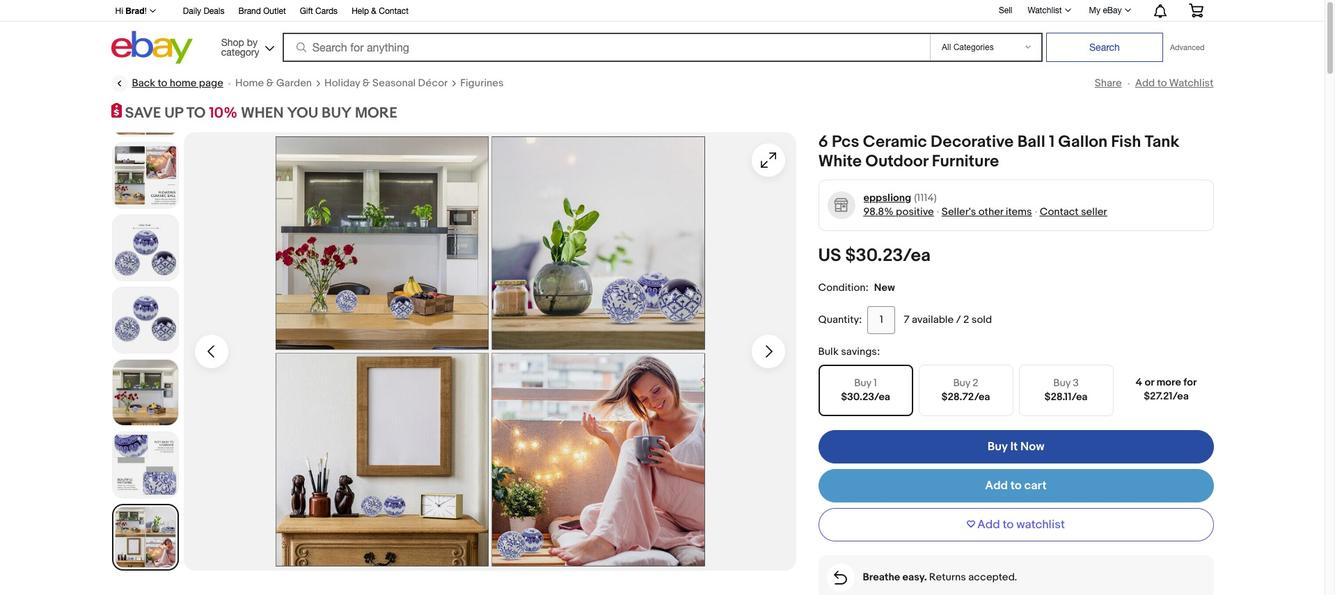 Task type: locate. For each thing, give the bounding box(es) containing it.
None submit
[[1046, 33, 1163, 62]]

it
[[1011, 440, 1018, 454]]

& right help
[[371, 6, 377, 16]]

add right share
[[1135, 77, 1155, 90]]

2
[[964, 313, 970, 326], [973, 376, 979, 390]]

7
[[904, 313, 910, 326]]

buy inside buy 1 $30.23/ea
[[854, 376, 872, 390]]

to inside 'link'
[[1011, 479, 1022, 493]]

& right holiday
[[363, 77, 370, 90]]

add
[[1135, 77, 1155, 90], [985, 479, 1008, 493], [978, 518, 1000, 532]]

daily
[[183, 6, 201, 16]]

2 right /
[[964, 313, 970, 326]]

save
[[125, 104, 161, 123]]

0 horizontal spatial 2
[[964, 313, 970, 326]]

add to cart
[[985, 479, 1047, 493]]

$30.23/ea down the savings:
[[841, 390, 890, 404]]

cart
[[1025, 479, 1047, 493]]

buy left the 3
[[1054, 376, 1071, 390]]

add down the add to cart
[[978, 518, 1000, 532]]

breathe easy. returns accepted.
[[863, 571, 1018, 584]]

share button
[[1095, 77, 1122, 90]]

bulk savings:
[[818, 345, 880, 358]]

0 horizontal spatial watchlist
[[1028, 6, 1062, 15]]

picture 8 of 12 image
[[112, 215, 178, 280]]

1 vertical spatial watchlist
[[1170, 77, 1214, 90]]

décor
[[418, 77, 448, 90]]

$27.21/ea
[[1144, 390, 1189, 403]]

& right home
[[266, 77, 274, 90]]

furniture
[[932, 152, 999, 171]]

2 up '$28.72/ea'
[[973, 376, 979, 390]]

6 pcs ceramic decorative ball 1 gallon fish tank white outdoor furniture - picture 12 of 12 image
[[183, 132, 796, 571]]

watchlist inside account navigation
[[1028, 6, 1062, 15]]

account navigation
[[108, 0, 1214, 22]]

1 horizontal spatial &
[[363, 77, 370, 90]]

buy inside buy 3 $28.11/ea
[[1054, 376, 1071, 390]]

0 vertical spatial contact
[[379, 6, 409, 16]]

or
[[1145, 376, 1155, 389]]

$30.23/ea
[[846, 245, 931, 266], [841, 390, 890, 404]]

brad
[[125, 6, 144, 16]]

0 vertical spatial 2
[[964, 313, 970, 326]]

0 vertical spatial $30.23/ea
[[846, 245, 931, 266]]

buy inside buy 2 $28.72/ea
[[954, 376, 971, 390]]

buy it now
[[988, 440, 1045, 454]]

your shopping cart image
[[1188, 3, 1204, 17]]

us
[[818, 245, 842, 266]]

gift
[[300, 6, 313, 16]]

advanced link
[[1163, 33, 1212, 61]]

to left the cart
[[1011, 479, 1022, 493]]

seller's
[[942, 205, 976, 218]]

picture 7 of 12 image
[[112, 142, 178, 208]]

98.8% positive link
[[864, 205, 934, 218]]

1 vertical spatial 2
[[973, 376, 979, 390]]

contact left the seller
[[1040, 205, 1079, 218]]

watchlist right sell "link" in the top of the page
[[1028, 6, 1062, 15]]

hi
[[115, 6, 123, 16]]

buy down the savings:
[[854, 376, 872, 390]]

7 available / 2 sold
[[904, 313, 992, 326]]

1 vertical spatial $30.23/ea
[[841, 390, 890, 404]]

to right back
[[158, 77, 167, 90]]

1 vertical spatial 1
[[874, 376, 877, 390]]

condition: new
[[818, 281, 895, 294]]

1 horizontal spatial watchlist
[[1170, 77, 1214, 90]]

buy
[[854, 376, 872, 390], [954, 376, 971, 390], [1054, 376, 1071, 390], [988, 440, 1008, 454]]

contact right help
[[379, 6, 409, 16]]

& for seasonal
[[363, 77, 370, 90]]

picture 12 of 12 image
[[113, 505, 177, 569]]

available
[[912, 313, 954, 326]]

eppsliong
[[864, 191, 912, 204]]

add to watchlist
[[978, 518, 1065, 532]]

98.8% positive
[[864, 205, 934, 218]]

0 horizontal spatial &
[[266, 77, 274, 90]]

0 vertical spatial add
[[1135, 77, 1155, 90]]

0 horizontal spatial contact
[[379, 6, 409, 16]]

holiday & seasonal décor link
[[324, 77, 448, 91]]

add to watchlist link
[[1135, 77, 1214, 90]]

$30.23/ea up new
[[846, 245, 931, 266]]

& for contact
[[371, 6, 377, 16]]

for
[[1184, 376, 1197, 389]]

share
[[1095, 77, 1122, 90]]

1 horizontal spatial contact
[[1040, 205, 1079, 218]]

1 vertical spatial add
[[985, 479, 1008, 493]]

add inside 'link'
[[985, 479, 1008, 493]]

seasonal
[[373, 77, 416, 90]]

1 inside buy 1 $30.23/ea
[[874, 376, 877, 390]]

to left watchlist
[[1003, 518, 1014, 532]]

buy for it
[[988, 440, 1008, 454]]

2 horizontal spatial &
[[371, 6, 377, 16]]

buy left it
[[988, 440, 1008, 454]]

seller's other items
[[942, 205, 1032, 218]]

1 horizontal spatial 1
[[1049, 132, 1055, 152]]

0 horizontal spatial 1
[[874, 376, 877, 390]]

page
[[199, 77, 223, 90]]

sell
[[999, 5, 1013, 15]]

items
[[1006, 205, 1032, 218]]

to down advanced link
[[1158, 77, 1167, 90]]

1 right ball
[[1049, 132, 1055, 152]]

gallon
[[1059, 132, 1108, 152]]

watchlist
[[1017, 518, 1065, 532]]

my ebay
[[1089, 6, 1122, 15]]

2 vertical spatial add
[[978, 518, 1000, 532]]

add to watchlist button
[[818, 508, 1214, 541]]

white
[[818, 152, 862, 171]]

now
[[1021, 440, 1045, 454]]

figurines link
[[460, 77, 504, 91]]

brand outlet link
[[238, 4, 286, 19]]

watchlist down advanced link
[[1170, 77, 1214, 90]]

3
[[1073, 376, 1079, 390]]

1 horizontal spatial 2
[[973, 376, 979, 390]]

1 down the savings:
[[874, 376, 877, 390]]

contact
[[379, 6, 409, 16], [1040, 205, 1079, 218]]

contact seller link
[[1040, 205, 1107, 218]]

seller
[[1081, 205, 1107, 218]]

to inside button
[[1003, 518, 1014, 532]]

0 vertical spatial watchlist
[[1028, 6, 1062, 15]]

1 inside 6 pcs ceramic decorative ball 1 gallon fish tank white outdoor furniture
[[1049, 132, 1055, 152]]

buy up '$28.72/ea'
[[954, 376, 971, 390]]

deals
[[204, 6, 224, 16]]

&
[[371, 6, 377, 16], [266, 77, 274, 90], [363, 77, 370, 90]]

10%
[[209, 104, 238, 123]]

& inside account navigation
[[371, 6, 377, 16]]

my ebay link
[[1082, 2, 1137, 19]]

fish
[[1111, 132, 1141, 152]]

save up to 10% when you buy more
[[125, 104, 398, 123]]

returns
[[929, 571, 966, 584]]

0 vertical spatial 1
[[1049, 132, 1055, 152]]

add to cart link
[[818, 469, 1214, 502]]

1
[[1049, 132, 1055, 152], [874, 376, 877, 390]]

4 or more for $27.21/ea
[[1136, 376, 1197, 403]]

add left the cart
[[985, 479, 1008, 493]]

home & garden link
[[235, 77, 312, 91]]

add inside button
[[978, 518, 1000, 532]]

shop by category
[[221, 37, 259, 57]]

1 vertical spatial contact
[[1040, 205, 1079, 218]]



Task type: describe. For each thing, give the bounding box(es) containing it.
add for add to watchlist
[[978, 518, 1000, 532]]

gift cards
[[300, 6, 338, 16]]

holiday
[[324, 77, 360, 90]]

Search for anything text field
[[285, 34, 927, 61]]

hi brad !
[[115, 6, 147, 16]]

outdoor
[[866, 152, 929, 171]]

when
[[241, 104, 284, 123]]

us $30.23/ea
[[818, 245, 931, 266]]

shop by category banner
[[108, 0, 1214, 68]]

buy it now link
[[818, 430, 1214, 463]]

to
[[186, 104, 206, 123]]

home & garden
[[235, 77, 312, 90]]

other
[[979, 205, 1004, 218]]

to for home
[[158, 77, 167, 90]]

& for garden
[[266, 77, 274, 90]]

(1114)
[[914, 191, 937, 204]]

sold
[[972, 313, 992, 326]]

decorative
[[931, 132, 1014, 152]]

you
[[287, 104, 318, 123]]

ball
[[1018, 132, 1046, 152]]

buy 2 $28.72/ea
[[942, 376, 990, 404]]

help & contact link
[[352, 4, 409, 19]]

ebay
[[1103, 6, 1122, 15]]

cards
[[315, 6, 338, 16]]

pcs
[[832, 132, 860, 152]]

tank
[[1145, 132, 1180, 152]]

more
[[1157, 376, 1182, 389]]

buy 1 $30.23/ea
[[841, 376, 890, 404]]

shop
[[221, 37, 244, 48]]

outlet
[[263, 6, 286, 16]]

seller's other items link
[[942, 205, 1032, 218]]

6 pcs ceramic decorative ball 1 gallon fish tank white outdoor furniture
[[818, 132, 1180, 171]]

positive
[[896, 205, 934, 218]]

quantity:
[[818, 313, 862, 326]]

none submit inside shop by category banner
[[1046, 33, 1163, 62]]

picture 10 of 12 image
[[112, 360, 178, 425]]

buy for 2
[[954, 376, 971, 390]]

98.8%
[[864, 205, 894, 218]]

2 inside buy 2 $28.72/ea
[[973, 376, 979, 390]]

daily deals
[[183, 6, 224, 16]]

ceramic
[[863, 132, 927, 152]]

breathe
[[863, 571, 901, 584]]

brand
[[238, 6, 261, 16]]

bulk
[[818, 345, 839, 358]]

eppsliong link
[[864, 191, 912, 205]]

advanced
[[1170, 43, 1205, 52]]

!
[[144, 6, 147, 16]]

new
[[874, 281, 895, 294]]

buy for 1
[[854, 376, 872, 390]]

4
[[1136, 376, 1143, 389]]

my
[[1089, 6, 1101, 15]]

to for watchlist
[[1158, 77, 1167, 90]]

picture 9 of 12 image
[[112, 287, 178, 353]]

add for add to watchlist
[[1135, 77, 1155, 90]]

savings:
[[841, 345, 880, 358]]

to for watchlist
[[1003, 518, 1014, 532]]

6
[[818, 132, 829, 152]]

home
[[170, 77, 197, 90]]

/
[[956, 313, 961, 326]]

buy
[[322, 104, 352, 123]]

back to home page
[[132, 77, 223, 90]]

easy.
[[903, 571, 927, 584]]

buy for 3
[[1054, 376, 1071, 390]]

by
[[247, 37, 258, 48]]

back
[[132, 77, 155, 90]]

Quantity: text field
[[868, 306, 896, 334]]

add for add to cart
[[985, 479, 1008, 493]]

more
[[355, 104, 398, 123]]

picture 11 of 12 image
[[112, 432, 178, 498]]

to for cart
[[1011, 479, 1022, 493]]

with details__icon image
[[834, 571, 847, 585]]

gift cards link
[[300, 4, 338, 19]]

accepted.
[[969, 571, 1018, 584]]

sell link
[[993, 5, 1019, 15]]

add to watchlist
[[1135, 77, 1214, 90]]

help & contact
[[352, 6, 409, 16]]

holiday & seasonal décor
[[324, 77, 448, 90]]

category
[[221, 46, 259, 57]]

eppsliong image
[[827, 191, 856, 219]]

condition:
[[818, 281, 869, 294]]

eppsliong (1114)
[[864, 191, 937, 204]]

contact seller
[[1040, 205, 1107, 218]]

contact inside the help & contact link
[[379, 6, 409, 16]]

help
[[352, 6, 369, 16]]

$28.72/ea
[[942, 390, 990, 404]]

watchlist link
[[1020, 2, 1078, 19]]

daily deals link
[[183, 4, 224, 19]]

garden
[[276, 77, 312, 90]]



Task type: vqa. For each thing, say whether or not it's contained in the screenshot.
Hi Brad !
yes



